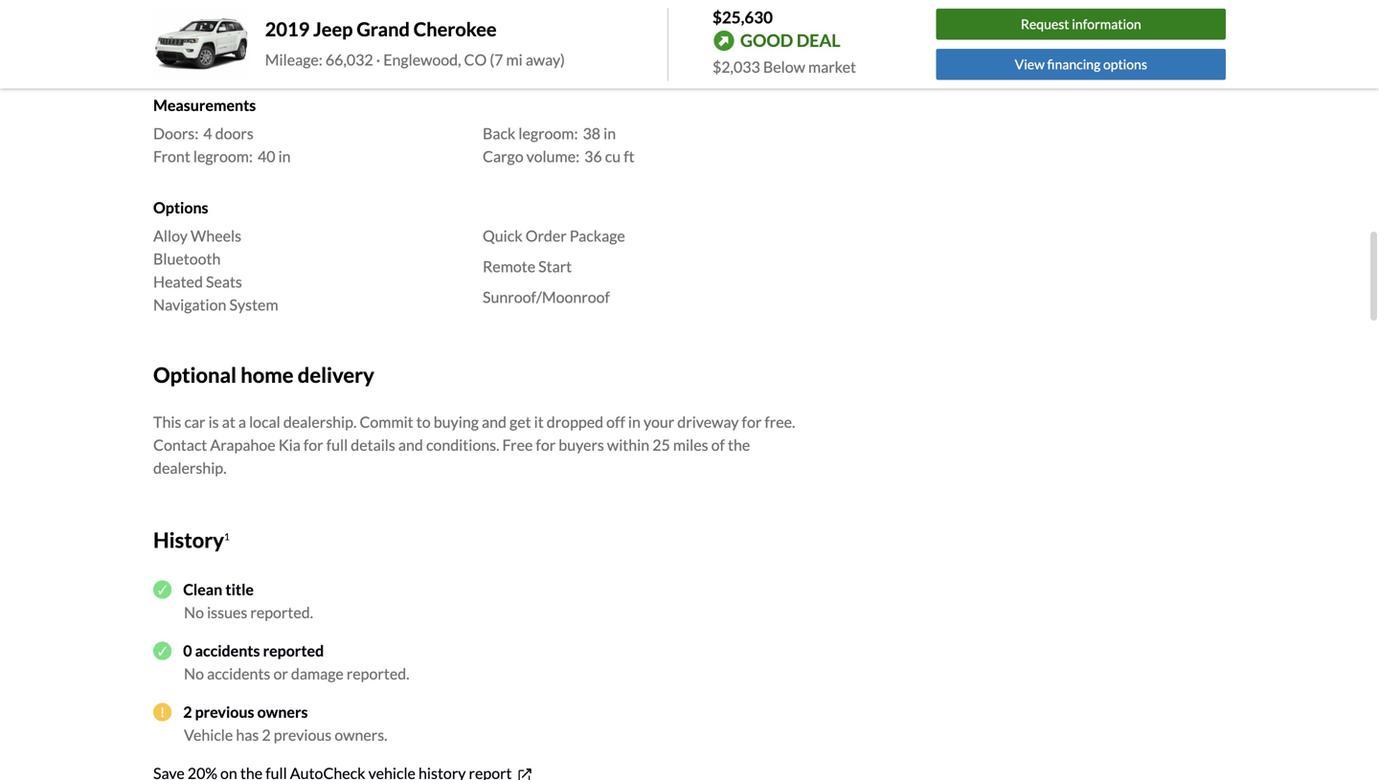 Task type: describe. For each thing, give the bounding box(es) containing it.
side
[[523, 6, 550, 25]]

passenger
[[483, 37, 551, 55]]

at
[[222, 413, 235, 431]]

get
[[509, 413, 531, 431]]

mileage:
[[265, 50, 323, 69]]

in inside this car is at a local dealership. commit to buying and get it dropped off in your driveway for free. contact arapahoe kia for full details and conditions. free for buyers within 25 miles of the dealership.
[[628, 413, 641, 431]]

25
[[652, 436, 670, 454]]

seats
[[206, 273, 242, 291]]

0 horizontal spatial reported.
[[250, 603, 313, 622]]

market
[[808, 57, 856, 76]]

view financing options button
[[936, 49, 1226, 80]]

request
[[1021, 16, 1069, 32]]

remote start
[[483, 257, 572, 276]]

passenger airbag
[[483, 37, 596, 55]]

vehicle
[[184, 726, 233, 744]]

history
[[153, 528, 224, 553]]

1 horizontal spatial front
[[483, 6, 520, 25]]

0
[[183, 642, 192, 660]]

arapahoe
[[210, 436, 275, 454]]

owners
[[257, 703, 308, 721]]

alloy wheels bluetooth heated seats navigation system
[[153, 227, 278, 314]]

miles
[[673, 436, 708, 454]]

1
[[224, 531, 230, 543]]

vdpalert image
[[153, 703, 172, 722]]

bluetooth
[[153, 250, 221, 268]]

back
[[483, 124, 516, 143]]

vehicle has 2 previous owners.
[[184, 726, 387, 744]]

package
[[570, 227, 625, 245]]

it
[[534, 413, 544, 431]]

the
[[728, 436, 750, 454]]

or
[[273, 664, 288, 683]]

1 vertical spatial and
[[398, 436, 423, 454]]

local
[[249, 413, 280, 431]]

wheels
[[191, 227, 241, 245]]

is
[[208, 413, 219, 431]]

0 horizontal spatial dealership.
[[153, 459, 227, 477]]

conditions.
[[426, 436, 499, 454]]

legroom: inside back legroom: 38 in cargo volume: 36 cu ft
[[518, 124, 578, 143]]

ft
[[624, 147, 635, 166]]

this car is at a local dealership. commit to buying and get it dropped off in your driveway for free. contact arapahoe kia for full details and conditions. free for buyers within 25 miles of the dealership.
[[153, 413, 795, 477]]

4
[[203, 124, 212, 143]]

save 20% on the full autocheck vehicle history report image
[[516, 766, 534, 781]]

buying
[[434, 413, 479, 431]]

jeep
[[313, 18, 353, 41]]

commit
[[360, 413, 413, 431]]

in inside doors: 4 doors front legroom: 40 in
[[278, 147, 291, 166]]

36
[[584, 147, 602, 166]]

history 1
[[153, 528, 230, 553]]

blind spot monitoring curtain airbags
[[153, 21, 301, 63]]

quick
[[483, 227, 523, 245]]

heated
[[153, 273, 203, 291]]

2019 jeep grand cherokee mileage: 66,032 · englewood, co (7 mi away)
[[265, 18, 565, 69]]

$2,033 below market
[[713, 57, 856, 76]]

sunroof/moonroof
[[483, 288, 610, 307]]

spot
[[191, 21, 222, 40]]

blind
[[153, 21, 188, 40]]

measurements
[[153, 96, 256, 114]]

no accidents or damage reported.
[[184, 664, 409, 683]]

no issues reported.
[[184, 603, 313, 622]]

kia
[[278, 436, 301, 454]]

doors:
[[153, 124, 198, 143]]

38
[[583, 124, 600, 143]]

clean
[[183, 580, 222, 599]]

cu
[[605, 147, 621, 166]]

reported
[[263, 642, 324, 660]]

1 vertical spatial 2
[[262, 726, 271, 744]]

options
[[153, 198, 208, 217]]

no for no accidents or damage reported.
[[184, 664, 204, 683]]

2019
[[265, 18, 310, 41]]

cherokee
[[414, 18, 497, 41]]

airbags inside blind spot monitoring curtain airbags
[[207, 44, 256, 63]]

off
[[606, 413, 625, 431]]

volume:
[[526, 147, 579, 166]]

monitoring
[[225, 21, 301, 40]]

mi
[[506, 50, 523, 69]]

doors: 4 doors front legroom: 40 in
[[153, 124, 291, 166]]

no for no issues reported.
[[184, 603, 204, 622]]



Task type: vqa. For each thing, say whether or not it's contained in the screenshot.
(2,214)
no



Task type: locate. For each thing, give the bounding box(es) containing it.
financing
[[1047, 56, 1101, 72]]

0 vertical spatial legroom:
[[518, 124, 578, 143]]

optional
[[153, 363, 237, 388]]

2 previous owners
[[183, 703, 308, 721]]

in right off
[[628, 413, 641, 431]]

and down to
[[398, 436, 423, 454]]

view financing options
[[1015, 56, 1147, 72]]

0 horizontal spatial and
[[398, 436, 423, 454]]

view
[[1015, 56, 1045, 72]]

buyers
[[559, 436, 604, 454]]

free.
[[765, 413, 795, 431]]

legroom: down the doors
[[193, 147, 253, 166]]

0 horizontal spatial 2
[[183, 703, 192, 721]]

a
[[238, 413, 246, 431]]

englewood,
[[383, 50, 461, 69]]

for
[[742, 413, 762, 431], [303, 436, 323, 454], [536, 436, 556, 454]]

1 vertical spatial previous
[[274, 726, 332, 744]]

grand
[[357, 18, 410, 41]]

your
[[644, 413, 674, 431]]

2 no from the top
[[184, 664, 204, 683]]

dealership. up full
[[283, 413, 357, 431]]

1 vertical spatial airbags
[[207, 44, 256, 63]]

1 vertical spatial vdpcheck image
[[153, 642, 172, 660]]

legroom: up volume:
[[518, 124, 578, 143]]

quick order package
[[483, 227, 625, 245]]

in right 38
[[603, 124, 616, 143]]

$25,630
[[713, 7, 773, 27]]

0 horizontal spatial for
[[303, 436, 323, 454]]

40
[[258, 147, 275, 166]]

1 horizontal spatial and
[[482, 413, 507, 431]]

2 vertical spatial in
[[628, 413, 641, 431]]

in inside back legroom: 38 in cargo volume: 36 cu ft
[[603, 124, 616, 143]]

vdpcheck image
[[153, 581, 172, 599], [153, 642, 172, 660]]

order
[[525, 227, 567, 245]]

1 horizontal spatial previous
[[274, 726, 332, 744]]

accidents down 0 accidents reported at the left of page
[[207, 664, 270, 683]]

2 right has
[[262, 726, 271, 744]]

front up passenger
[[483, 6, 520, 25]]

dealership.
[[283, 413, 357, 431], [153, 459, 227, 477]]

0 horizontal spatial front
[[153, 147, 190, 166]]

to
[[416, 413, 431, 431]]

2 horizontal spatial for
[[742, 413, 762, 431]]

details
[[351, 436, 395, 454]]

full
[[326, 436, 348, 454]]

0 vertical spatial no
[[184, 603, 204, 622]]

accidents
[[195, 642, 260, 660], [207, 664, 270, 683]]

front side airbags
[[483, 6, 602, 25]]

for up the
[[742, 413, 762, 431]]

airbags
[[553, 6, 602, 25], [207, 44, 256, 63]]

0 vertical spatial reported.
[[250, 603, 313, 622]]

$2,033
[[713, 57, 760, 76]]

legroom: inside doors: 4 doors front legroom: 40 in
[[193, 147, 253, 166]]

issues
[[207, 603, 247, 622]]

0 vertical spatial airbags
[[553, 6, 602, 25]]

previous up vehicle
[[195, 703, 254, 721]]

front inside doors: 4 doors front legroom: 40 in
[[153, 147, 190, 166]]

1 vertical spatial dealership.
[[153, 459, 227, 477]]

2019 jeep grand cherokee image
[[153, 8, 250, 81]]

1 vertical spatial in
[[278, 147, 291, 166]]

title
[[225, 580, 254, 599]]

1 vertical spatial front
[[153, 147, 190, 166]]

below
[[763, 57, 805, 76]]

good
[[740, 30, 793, 51]]

deal
[[797, 30, 840, 51]]

owners.
[[335, 726, 387, 744]]

vdpcheck image left clean
[[153, 581, 172, 599]]

airbag
[[554, 37, 596, 55]]

·
[[376, 50, 380, 69]]

1 vertical spatial accidents
[[207, 664, 270, 683]]

vdpcheck image for clean title
[[153, 581, 172, 599]]

no down clean
[[184, 603, 204, 622]]

1 horizontal spatial airbags
[[553, 6, 602, 25]]

navigation
[[153, 296, 226, 314]]

1 vertical spatial no
[[184, 664, 204, 683]]

0 horizontal spatial legroom:
[[193, 147, 253, 166]]

contact
[[153, 436, 207, 454]]

dealership. down contact
[[153, 459, 227, 477]]

car
[[184, 413, 205, 431]]

1 horizontal spatial for
[[536, 436, 556, 454]]

alloy
[[153, 227, 188, 245]]

0 vertical spatial previous
[[195, 703, 254, 721]]

and left get
[[482, 413, 507, 431]]

1 no from the top
[[184, 603, 204, 622]]

no
[[184, 603, 204, 622], [184, 664, 204, 683]]

0 vertical spatial and
[[482, 413, 507, 431]]

0 vertical spatial accidents
[[195, 642, 260, 660]]

accidents down issues
[[195, 642, 260, 660]]

1 vertical spatial legroom:
[[193, 147, 253, 166]]

and
[[482, 413, 507, 431], [398, 436, 423, 454]]

curtain
[[153, 44, 204, 63]]

0 vertical spatial front
[[483, 6, 520, 25]]

driveway
[[677, 413, 739, 431]]

front down "doors:"
[[153, 147, 190, 166]]

0 vertical spatial vdpcheck image
[[153, 581, 172, 599]]

of
[[711, 436, 725, 454]]

1 horizontal spatial reported.
[[347, 664, 409, 683]]

0 horizontal spatial in
[[278, 147, 291, 166]]

2 vdpcheck image from the top
[[153, 642, 172, 660]]

away)
[[526, 50, 565, 69]]

optional home delivery
[[153, 363, 374, 388]]

legroom:
[[518, 124, 578, 143], [193, 147, 253, 166]]

in
[[603, 124, 616, 143], [278, 147, 291, 166], [628, 413, 641, 431]]

0 vertical spatial dealership.
[[283, 413, 357, 431]]

for left full
[[303, 436, 323, 454]]

options
[[1103, 56, 1147, 72]]

vdpcheck image left 0
[[153, 642, 172, 660]]

co
[[464, 50, 487, 69]]

1 horizontal spatial dealership.
[[283, 413, 357, 431]]

0 horizontal spatial airbags
[[207, 44, 256, 63]]

clean title
[[183, 580, 254, 599]]

free
[[502, 436, 533, 454]]

airbags down the spot
[[207, 44, 256, 63]]

back legroom: 38 in cargo volume: 36 cu ft
[[483, 124, 635, 166]]

0 horizontal spatial previous
[[195, 703, 254, 721]]

damage
[[291, 664, 344, 683]]

1 vertical spatial reported.
[[347, 664, 409, 683]]

remote
[[483, 257, 535, 276]]

no down 0
[[184, 664, 204, 683]]

airbags up airbag
[[553, 6, 602, 25]]

2 horizontal spatial in
[[628, 413, 641, 431]]

has
[[236, 726, 259, 744]]

this
[[153, 413, 181, 431]]

1 horizontal spatial 2
[[262, 726, 271, 744]]

for down it
[[536, 436, 556, 454]]

in right the 40
[[278, 147, 291, 166]]

1 horizontal spatial legroom:
[[518, 124, 578, 143]]

front
[[483, 6, 520, 25], [153, 147, 190, 166]]

1 vdpcheck image from the top
[[153, 581, 172, 599]]

1 horizontal spatial in
[[603, 124, 616, 143]]

doors
[[215, 124, 254, 143]]

accidents for reported
[[195, 642, 260, 660]]

good deal
[[740, 30, 840, 51]]

0 vertical spatial in
[[603, 124, 616, 143]]

request information button
[[936, 9, 1226, 40]]

(7
[[490, 50, 503, 69]]

previous down owners
[[274, 726, 332, 744]]

accidents for or
[[207, 664, 270, 683]]

0 vertical spatial 2
[[183, 703, 192, 721]]

2 right vdpalert "icon"
[[183, 703, 192, 721]]

dropped
[[547, 413, 603, 431]]

reported. up reported
[[250, 603, 313, 622]]

reported. right damage
[[347, 664, 409, 683]]

system
[[229, 296, 278, 314]]

home
[[241, 363, 294, 388]]

vdpcheck image for 0 accidents reported
[[153, 642, 172, 660]]



